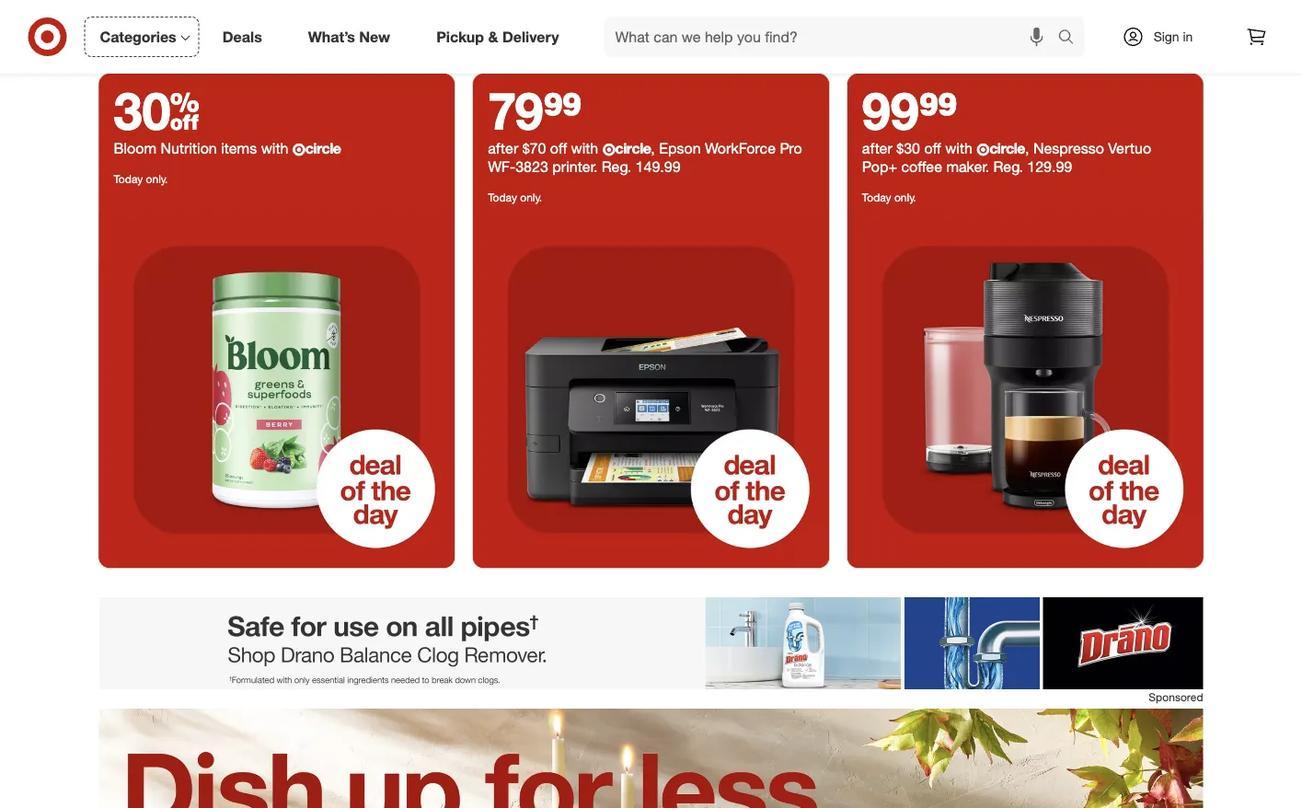 Task type: vqa. For each thing, say whether or not it's contained in the screenshot.
, within the , Nespresso Vertuo Pop+ coffee maker. Reg. 129.99
yes



Task type: describe. For each thing, give the bounding box(es) containing it.
nespresso
[[1034, 139, 1105, 157]]

pop+ coffee
[[862, 158, 943, 175]]

99 99
[[862, 79, 958, 142]]

off for 99
[[925, 139, 942, 157]]

with for 99
[[946, 139, 973, 157]]

target deal of the day image for after $70 off with
[[473, 212, 829, 568]]

pickup
[[437, 28, 484, 46]]

target deal of the day image for after $30 off with
[[848, 212, 1204, 568]]

wf-
[[488, 158, 516, 175]]

, for 99 99
[[1026, 139, 1030, 157]]

today for 79
[[488, 191, 517, 204]]

maker.
[[947, 158, 990, 175]]

only. for 79
[[520, 191, 542, 204]]

149.99
[[636, 158, 681, 175]]

only. for 99
[[895, 191, 917, 204]]

bloom nutrition items with
[[114, 139, 293, 157]]

sign
[[1154, 29, 1180, 45]]

today for 99
[[862, 191, 892, 204]]

What can we help you find? suggestions appear below search field
[[604, 17, 1063, 57]]

off for 79
[[550, 139, 567, 157]]

, for 79 99
[[651, 139, 655, 157]]

&
[[488, 28, 498, 46]]

categories link
[[84, 17, 200, 57]]

sign in link
[[1107, 17, 1222, 57]]

vertuo
[[1109, 139, 1152, 157]]

0 horizontal spatial today
[[114, 172, 143, 186]]

today only. for 99 99
[[862, 191, 917, 204]]

, epson workforce pro wf-3823 printer. reg. 149.99
[[488, 139, 803, 175]]

0 horizontal spatial today only.
[[114, 172, 168, 186]]

99 for 79
[[544, 79, 582, 142]]

search button
[[1050, 17, 1094, 61]]

advertisement region
[[99, 597, 1204, 689]]

, nespresso vertuo pop+ coffee maker. reg. 129.99
[[862, 139, 1152, 175]]

0 horizontal spatial only.
[[146, 172, 168, 186]]



Task type: locate. For each thing, give the bounding box(es) containing it.
99 up the maker.
[[919, 79, 958, 142]]

1 horizontal spatial after
[[862, 139, 893, 157]]

what's new link
[[293, 17, 414, 57]]

only.
[[146, 172, 168, 186], [520, 191, 542, 204], [895, 191, 917, 204]]

$30
[[897, 139, 921, 157]]

0 horizontal spatial after
[[488, 139, 519, 157]]

what's new
[[308, 28, 390, 46]]

circle for 99
[[990, 139, 1026, 157]]

off right $70
[[550, 139, 567, 157]]

1 horizontal spatial today only.
[[488, 191, 542, 204]]

3 circle from the left
[[990, 139, 1026, 157]]

today
[[114, 172, 143, 186], [488, 191, 517, 204], [862, 191, 892, 204]]

off
[[550, 139, 567, 157], [925, 139, 942, 157]]

0 horizontal spatial off
[[550, 139, 567, 157]]

today down pop+ coffee
[[862, 191, 892, 204]]

79 99
[[488, 79, 582, 142]]

reg. inside , epson workforce pro wf-3823 printer. reg. 149.99
[[602, 158, 632, 175]]

items
[[221, 139, 257, 157]]

2 horizontal spatial today only.
[[862, 191, 917, 204]]

1 horizontal spatial with
[[571, 139, 599, 157]]

what's
[[308, 28, 355, 46]]

, inside , nespresso vertuo pop+ coffee maker. reg. 129.99
[[1026, 139, 1030, 157]]

,
[[651, 139, 655, 157], [1026, 139, 1030, 157]]

1 horizontal spatial today
[[488, 191, 517, 204]]

target deal of the day image for bloom nutrition items with
[[99, 212, 455, 568]]

deals link
[[207, 17, 285, 57]]

nutrition
[[161, 139, 217, 157]]

99 up printer.
[[544, 79, 582, 142]]

2 with from the left
[[571, 139, 599, 157]]

1 , from the left
[[651, 139, 655, 157]]

categories
[[100, 28, 177, 46]]

1 99 from the left
[[544, 79, 582, 142]]

search
[[1050, 30, 1094, 47]]

99 for 99
[[919, 79, 958, 142]]

30
[[114, 79, 200, 142]]

workforce
[[705, 139, 776, 157]]

delivery
[[503, 28, 559, 46]]

0 horizontal spatial with
[[261, 139, 288, 157]]

today only. down "wf-"
[[488, 191, 542, 204]]

after for 99
[[862, 139, 893, 157]]

2 off from the left
[[925, 139, 942, 157]]

after for 79
[[488, 139, 519, 157]]

pickup & delivery link
[[421, 17, 582, 57]]

circle for 79
[[615, 139, 651, 157]]

after
[[488, 139, 519, 157], [862, 139, 893, 157]]

79
[[488, 79, 544, 142]]

2 horizontal spatial today
[[862, 191, 892, 204]]

target deal of the day image
[[99, 0, 1204, 55], [848, 212, 1204, 568], [99, 212, 455, 568], [473, 212, 829, 568]]

sponsored
[[1149, 690, 1204, 704]]

2 99 from the left
[[862, 79, 919, 142]]

only. down 3823
[[520, 191, 542, 204]]

0 horizontal spatial circle
[[305, 139, 341, 157]]

1 horizontal spatial reg.
[[994, 158, 1024, 175]]

with right items
[[261, 139, 288, 157]]

today down bloom
[[114, 172, 143, 186]]

today down "wf-"
[[488, 191, 517, 204]]

after $30 off with
[[862, 139, 977, 157]]

1 after from the left
[[488, 139, 519, 157]]

reg. inside , nespresso vertuo pop+ coffee maker. reg. 129.99
[[994, 158, 1024, 175]]

3 with from the left
[[946, 139, 973, 157]]

circle
[[305, 139, 341, 157], [615, 139, 651, 157], [990, 139, 1026, 157]]

1 with from the left
[[261, 139, 288, 157]]

pickup & delivery
[[437, 28, 559, 46]]

99 up pop+ coffee
[[862, 79, 919, 142]]

in
[[1183, 29, 1193, 45]]

1 reg. from the left
[[602, 158, 632, 175]]

sign in
[[1154, 29, 1193, 45]]

today only. for 79 99
[[488, 191, 542, 204]]

2 after from the left
[[862, 139, 893, 157]]

with up the maker.
[[946, 139, 973, 157]]

, up 149.99
[[651, 139, 655, 157]]

1 horizontal spatial only.
[[520, 191, 542, 204]]

3823
[[516, 158, 549, 175]]

circle right items
[[305, 139, 341, 157]]

2 horizontal spatial with
[[946, 139, 973, 157]]

bloom
[[114, 139, 157, 157]]

with up printer.
[[571, 139, 599, 157]]

deals
[[223, 28, 262, 46]]

circle up 149.99
[[615, 139, 651, 157]]

1 horizontal spatial ,
[[1026, 139, 1030, 157]]

with for 79
[[571, 139, 599, 157]]

after up "wf-"
[[488, 139, 519, 157]]

new
[[359, 28, 390, 46]]

, up 129.99
[[1026, 139, 1030, 157]]

reg.
[[602, 158, 632, 175], [994, 158, 1024, 175]]

, inside , epson workforce pro wf-3823 printer. reg. 149.99
[[651, 139, 655, 157]]

129.99
[[1028, 158, 1073, 175]]

only. down pop+ coffee
[[895, 191, 917, 204]]

2 reg. from the left
[[994, 158, 1024, 175]]

3 99 from the left
[[919, 79, 958, 142]]

2 , from the left
[[1026, 139, 1030, 157]]

0 horizontal spatial reg.
[[602, 158, 632, 175]]

reg. left 149.99
[[602, 158, 632, 175]]

off right $30 in the top of the page
[[925, 139, 942, 157]]

printer.
[[553, 158, 598, 175]]

1 off from the left
[[550, 139, 567, 157]]

today only. down pop+ coffee
[[862, 191, 917, 204]]

dish up for less image
[[99, 709, 1204, 808]]

1 horizontal spatial off
[[925, 139, 942, 157]]

1 horizontal spatial circle
[[615, 139, 651, 157]]

$70
[[523, 139, 546, 157]]

after up pop+ coffee
[[862, 139, 893, 157]]

0 horizontal spatial ,
[[651, 139, 655, 157]]

2 horizontal spatial circle
[[990, 139, 1026, 157]]

1 circle from the left
[[305, 139, 341, 157]]

circle left nespresso
[[990, 139, 1026, 157]]

with
[[261, 139, 288, 157], [571, 139, 599, 157], [946, 139, 973, 157]]

2 horizontal spatial only.
[[895, 191, 917, 204]]

reg. right the maker.
[[994, 158, 1024, 175]]

after $70 off with
[[488, 139, 603, 157]]

pro
[[780, 139, 803, 157]]

epson
[[659, 139, 701, 157]]

today only. down bloom
[[114, 172, 168, 186]]

only. down bloom
[[146, 172, 168, 186]]

today only.
[[114, 172, 168, 186], [488, 191, 542, 204], [862, 191, 917, 204]]

99
[[544, 79, 582, 142], [862, 79, 919, 142], [919, 79, 958, 142]]

2 circle from the left
[[615, 139, 651, 157]]



